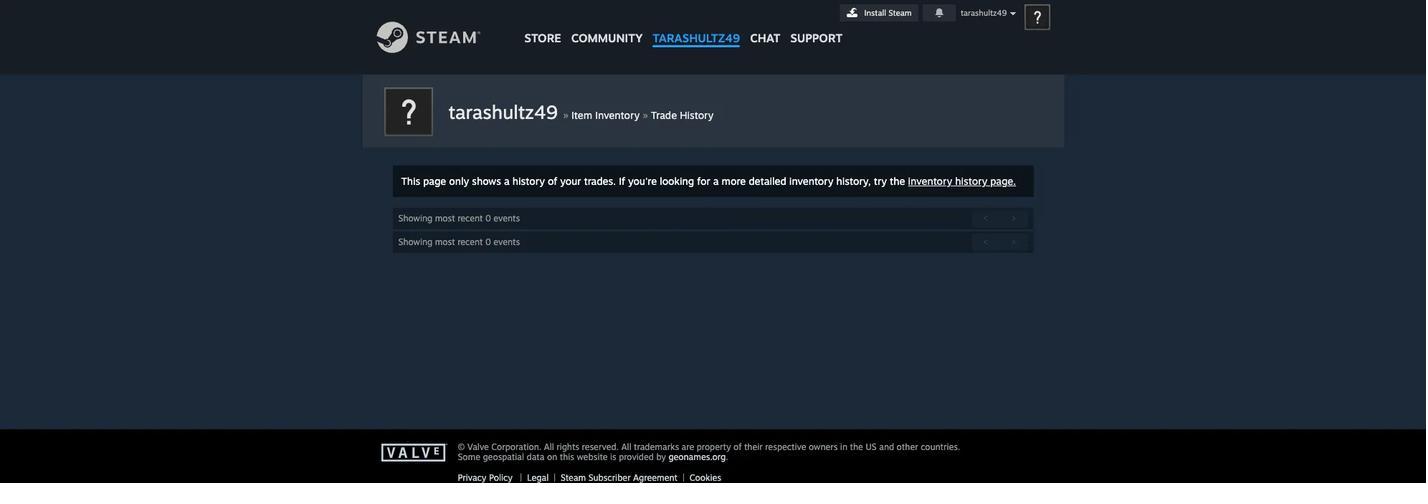 Task type: describe. For each thing, give the bounding box(es) containing it.
1 0 from the top
[[485, 213, 491, 224]]

geospatial
[[483, 452, 524, 462]]

0 horizontal spatial tarashultz49
[[448, 100, 558, 123]]

corporation.
[[491, 442, 541, 452]]

some
[[458, 452, 480, 462]]

1 horizontal spatial tarashultz49 link
[[648, 0, 745, 52]]

valve
[[467, 442, 489, 452]]

and
[[879, 442, 894, 452]]

tarashultz49 » item inventory » trade history
[[448, 100, 714, 123]]

trade history link
[[651, 109, 714, 121]]

1 showing from the top
[[398, 213, 432, 224]]

your
[[560, 175, 581, 187]]

trade
[[651, 109, 677, 121]]

steam
[[888, 8, 912, 18]]

their
[[744, 442, 763, 452]]

rights
[[557, 442, 579, 452]]

provided
[[619, 452, 654, 462]]

install steam link
[[839, 4, 918, 22]]

store link
[[519, 0, 566, 52]]

history,
[[836, 175, 871, 187]]

are
[[682, 442, 694, 452]]

countries.
[[921, 442, 960, 452]]

2 showing most recent 0 events from the top
[[398, 237, 520, 247]]

geonames.org
[[668, 452, 726, 462]]

2 history from the left
[[955, 175, 987, 187]]

chat link
[[745, 0, 785, 49]]

geonames.org link
[[668, 452, 726, 462]]

this
[[401, 175, 420, 187]]

install
[[864, 8, 886, 18]]

store
[[524, 31, 561, 45]]

of inside © valve corporation. all rights reserved. all trademarks are property of their respective owners in the us and other countries. some geospatial data on this website is provided by geonames.org .
[[733, 442, 742, 452]]

2 0 from the top
[[485, 237, 491, 247]]

item
[[571, 109, 592, 121]]

this page only shows a history of your trades. if you're looking for a more detailed inventory history, try the inventory history page.
[[401, 175, 1016, 187]]

2 a from the left
[[713, 175, 719, 187]]

1 horizontal spatial the
[[890, 175, 905, 187]]

1 < from the top
[[983, 213, 988, 224]]

2 inventory from the left
[[908, 175, 952, 187]]

trades.
[[584, 175, 616, 187]]

item inventory link
[[571, 109, 640, 121]]

detailed
[[749, 175, 786, 187]]

on
[[547, 452, 557, 462]]

© valve corporation. all rights reserved. all trademarks are property of their respective owners in the us and other countries. some geospatial data on this website is provided by geonames.org .
[[458, 442, 960, 462]]

in
[[840, 442, 847, 452]]

support
[[790, 31, 843, 45]]

try
[[874, 175, 887, 187]]

property
[[697, 442, 731, 452]]

1 a from the left
[[504, 175, 510, 187]]

community link
[[566, 0, 648, 52]]



Task type: vqa. For each thing, say whether or not it's contained in the screenshot.
2nd events
yes



Task type: locate. For each thing, give the bounding box(es) containing it.
page
[[423, 175, 446, 187]]

tarashultz49
[[961, 8, 1007, 18], [653, 31, 740, 45], [448, 100, 558, 123]]

1 » from the left
[[563, 108, 569, 122]]

.
[[726, 452, 728, 462]]

inventory history page. link
[[908, 175, 1016, 187]]

showing
[[398, 213, 432, 224], [398, 237, 432, 247]]

0 vertical spatial tarashultz49 link
[[648, 0, 745, 52]]

1 vertical spatial tarashultz49
[[653, 31, 740, 45]]

» left item
[[563, 108, 569, 122]]

0 horizontal spatial inventory
[[789, 175, 833, 187]]

0 vertical spatial of
[[548, 175, 557, 187]]

1 all from the left
[[544, 442, 554, 452]]

0 vertical spatial events
[[493, 213, 520, 224]]

2 < from the top
[[983, 237, 988, 247]]

0 horizontal spatial all
[[544, 442, 554, 452]]

1 recent from the top
[[458, 213, 483, 224]]

history left page.
[[955, 175, 987, 187]]

looking
[[660, 175, 694, 187]]

of right .
[[733, 442, 742, 452]]

1 vertical spatial showing most recent 0 events
[[398, 237, 520, 247]]

1 inventory from the left
[[789, 175, 833, 187]]

of left your
[[548, 175, 557, 187]]

2 > from the top
[[1011, 237, 1016, 247]]

the
[[890, 175, 905, 187], [850, 442, 863, 452]]

history
[[680, 109, 714, 121]]

trademarks
[[634, 442, 679, 452]]

<
[[983, 213, 988, 224], [983, 237, 988, 247]]

»
[[563, 108, 569, 122], [643, 108, 648, 122]]

reserved.
[[582, 442, 619, 452]]

» left trade
[[643, 108, 648, 122]]

1 vertical spatial >
[[1011, 237, 1016, 247]]

0 vertical spatial <
[[983, 213, 988, 224]]

1 events from the top
[[493, 213, 520, 224]]

2 events from the top
[[493, 237, 520, 247]]

you're
[[628, 175, 657, 187]]

1 horizontal spatial tarashultz49
[[653, 31, 740, 45]]

0 vertical spatial recent
[[458, 213, 483, 224]]

0 horizontal spatial tarashultz49 link
[[448, 100, 563, 123]]

data
[[527, 452, 544, 462]]

support link
[[785, 0, 848, 49]]

1 horizontal spatial all
[[621, 442, 631, 452]]

respective
[[765, 442, 806, 452]]

1 showing most recent 0 events from the top
[[398, 213, 520, 224]]

1 horizontal spatial a
[[713, 175, 719, 187]]

history left your
[[512, 175, 545, 187]]

recent
[[458, 213, 483, 224], [458, 237, 483, 247]]

2 all from the left
[[621, 442, 631, 452]]

2 most from the top
[[435, 237, 455, 247]]

0
[[485, 213, 491, 224], [485, 237, 491, 247]]

the right try
[[890, 175, 905, 187]]

inventory right try
[[908, 175, 952, 187]]

1 vertical spatial showing
[[398, 237, 432, 247]]

events
[[493, 213, 520, 224], [493, 237, 520, 247]]

1 > from the top
[[1011, 213, 1016, 224]]

1 vertical spatial events
[[493, 237, 520, 247]]

more
[[722, 175, 746, 187]]

all right is
[[621, 442, 631, 452]]

page.
[[990, 175, 1016, 187]]

inventory
[[789, 175, 833, 187], [908, 175, 952, 187]]

the inside © valve corporation. all rights reserved. all trademarks are property of their respective owners in the us and other countries. some geospatial data on this website is provided by geonames.org .
[[850, 442, 863, 452]]

0 horizontal spatial a
[[504, 175, 510, 187]]

1 horizontal spatial of
[[733, 442, 742, 452]]

showing most recent 0 events
[[398, 213, 520, 224], [398, 237, 520, 247]]

for
[[697, 175, 710, 187]]

0 horizontal spatial »
[[563, 108, 569, 122]]

us
[[866, 442, 877, 452]]

1 vertical spatial 0
[[485, 237, 491, 247]]

0 vertical spatial the
[[890, 175, 905, 187]]

0 vertical spatial 0
[[485, 213, 491, 224]]

1 horizontal spatial history
[[955, 175, 987, 187]]

by
[[656, 452, 666, 462]]

website
[[577, 452, 608, 462]]

a
[[504, 175, 510, 187], [713, 175, 719, 187]]

©
[[458, 442, 465, 452]]

all
[[544, 442, 554, 452], [621, 442, 631, 452]]

1 most from the top
[[435, 213, 455, 224]]

owners
[[809, 442, 838, 452]]

chat
[[750, 31, 780, 45]]

1 vertical spatial the
[[850, 442, 863, 452]]

if
[[619, 175, 625, 187]]

is
[[610, 452, 616, 462]]

0 horizontal spatial the
[[850, 442, 863, 452]]

>
[[1011, 213, 1016, 224], [1011, 237, 1016, 247]]

1 vertical spatial <
[[983, 237, 988, 247]]

most
[[435, 213, 455, 224], [435, 237, 455, 247]]

2 recent from the top
[[458, 237, 483, 247]]

other
[[897, 442, 918, 452]]

inventory
[[595, 109, 640, 121]]

0 vertical spatial showing most recent 0 events
[[398, 213, 520, 224]]

inventory left "history,"
[[789, 175, 833, 187]]

this
[[560, 452, 574, 462]]

1 history from the left
[[512, 175, 545, 187]]

tarashultz49 inside tarashultz49 link
[[653, 31, 740, 45]]

a right 'shows'
[[504, 175, 510, 187]]

a right for
[[713, 175, 719, 187]]

1 vertical spatial of
[[733, 442, 742, 452]]

install steam
[[864, 8, 912, 18]]

0 vertical spatial showing
[[398, 213, 432, 224]]

shows
[[472, 175, 501, 187]]

community
[[571, 31, 643, 45]]

the right in
[[850, 442, 863, 452]]

only
[[449, 175, 469, 187]]

0 vertical spatial >
[[1011, 213, 1016, 224]]

1 vertical spatial tarashultz49 link
[[448, 100, 563, 123]]

tarashultz49 link
[[648, 0, 745, 52], [448, 100, 563, 123]]

0 vertical spatial most
[[435, 213, 455, 224]]

1 vertical spatial most
[[435, 237, 455, 247]]

0 horizontal spatial of
[[548, 175, 557, 187]]

of
[[548, 175, 557, 187], [733, 442, 742, 452]]

2 horizontal spatial tarashultz49
[[961, 8, 1007, 18]]

0 vertical spatial tarashultz49
[[961, 8, 1007, 18]]

valve logo image
[[381, 444, 450, 462]]

history
[[512, 175, 545, 187], [955, 175, 987, 187]]

0 horizontal spatial history
[[512, 175, 545, 187]]

1 horizontal spatial inventory
[[908, 175, 952, 187]]

2 » from the left
[[643, 108, 648, 122]]

1 horizontal spatial »
[[643, 108, 648, 122]]

2 showing from the top
[[398, 237, 432, 247]]

1 vertical spatial recent
[[458, 237, 483, 247]]

2 vertical spatial tarashultz49
[[448, 100, 558, 123]]

all left the rights
[[544, 442, 554, 452]]



